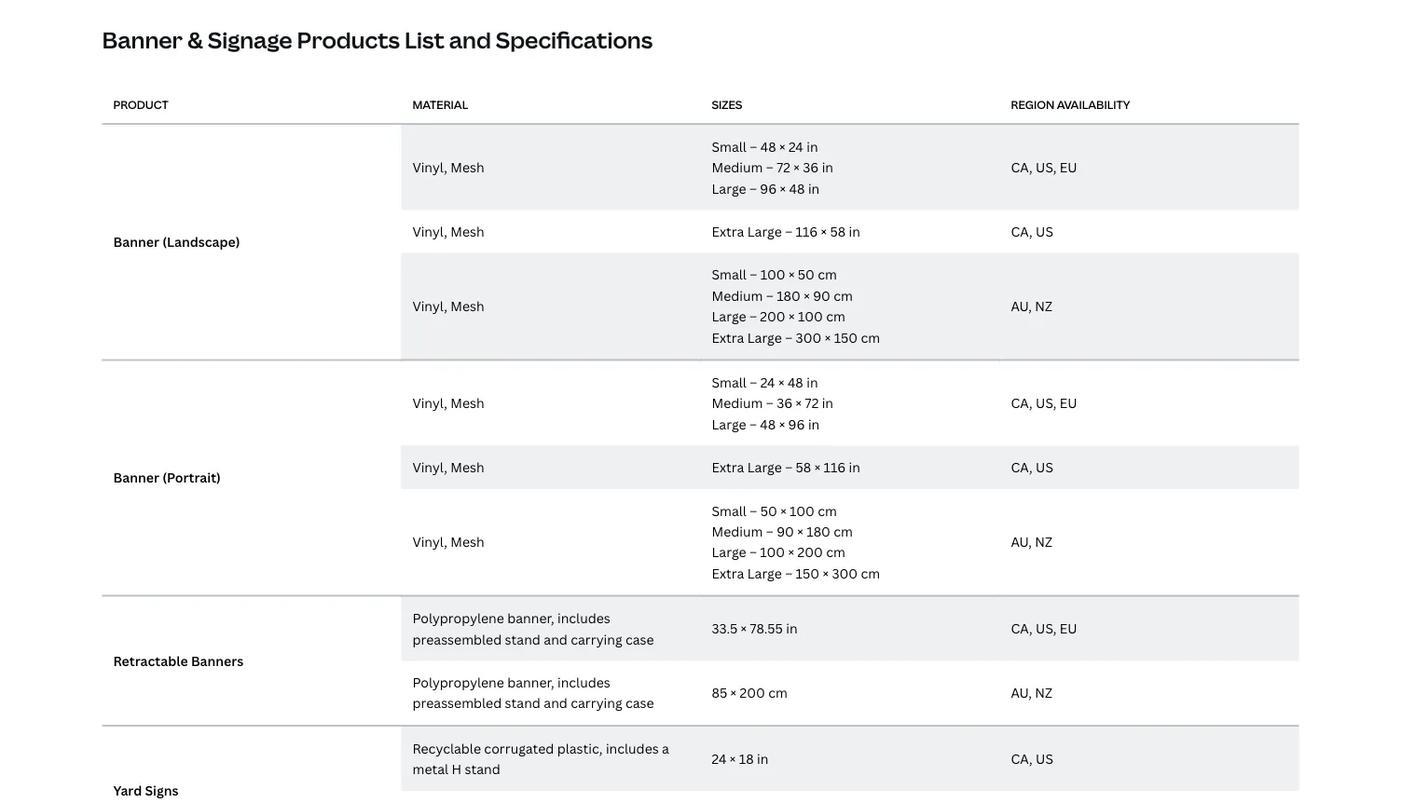 Task type: describe. For each thing, give the bounding box(es) containing it.
48 by 24 inches element
[[761, 138, 818, 155]]

2 vertical spatial 200
[[740, 684, 765, 702]]

300 by 150 centimeters element
[[796, 329, 880, 346]]

2 polypropylene from the top
[[413, 674, 504, 692]]

in up the 180 by 90 centimeters "element"
[[849, 223, 861, 240]]

signage
[[208, 25, 292, 55]]

48 down 72 by 36 inches element
[[789, 179, 805, 197]]

– left 58 by 116 inches element
[[785, 459, 793, 476]]

24 × 18 in
[[712, 750, 769, 768]]

us for extra large – 58 × 116 in
[[1036, 459, 1054, 476]]

150 by 300 centimeters element
[[796, 565, 880, 582]]

5 mesh from the top
[[451, 459, 485, 476]]

in up 116 by 58 inches 'element' in the right top of the page
[[822, 159, 834, 176]]

eu for 36 × 72 in
[[1060, 395, 1077, 412]]

region availability
[[1011, 97, 1130, 112]]

1 mesh from the top
[[451, 159, 485, 176]]

4 mesh from the top
[[451, 395, 485, 412]]

recyclable
[[413, 740, 481, 758]]

ca, for banner (landscape)
[[1011, 159, 1033, 176]]

100 down the 180 by 90 centimeters "element"
[[798, 308, 823, 325]]

1 vertical spatial includes
[[558, 674, 610, 692]]

50 by 100 centimeters element
[[761, 502, 837, 520]]

× up the 180 by 90 centimeters "element"
[[789, 266, 795, 284]]

78.55
[[750, 620, 783, 638]]

× down 36 by 72 inches element
[[779, 415, 785, 433]]

1 vertical spatial 58
[[796, 459, 811, 476]]

1 vinyl, mesh from the top
[[413, 159, 485, 176]]

– left 116 by 58 inches 'element' in the right top of the page
[[785, 223, 793, 240]]

× up 200 by 100 centimeters 'element'
[[804, 287, 810, 305]]

100 by 200 centimeters element
[[760, 544, 846, 561]]

1 vertical spatial 116
[[824, 459, 846, 476]]

× up 72 by 36 inches element
[[779, 138, 786, 155]]

extra large – 58 × 116 in
[[712, 459, 861, 476]]

300 inside the small – 50 × 100 cm medium – 90 × 180 cm large – 100 × 200 cm extra large – 150 × 300 cm
[[832, 565, 858, 582]]

large down 200 by 100 centimeters 'element'
[[748, 329, 782, 346]]

× up 48 by 96 inches element
[[796, 395, 802, 412]]

medium for 96
[[712, 159, 763, 176]]

nz for 300 × 150 cm
[[1035, 297, 1053, 315]]

retractable
[[113, 652, 188, 670]]

50 inside small – 100 × 50 cm medium – 180 × 90 cm large – 200 × 100 cm extra large – 300 × 150 cm
[[798, 266, 815, 284]]

in up 90 by 180 centimeters element
[[849, 459, 861, 476]]

1 banner, from the top
[[507, 610, 554, 627]]

banner & signage products list and specifications
[[102, 25, 653, 55]]

region
[[1011, 97, 1055, 112]]

200 inside the small – 50 × 100 cm medium – 90 × 180 cm large – 100 × 200 cm extra large – 150 × 300 cm
[[798, 544, 823, 561]]

medium for 48
[[712, 395, 763, 412]]

90 by 180 centimeters element
[[777, 523, 853, 541]]

4 vinyl, mesh from the top
[[413, 395, 485, 412]]

1 carrying from the top
[[571, 631, 622, 648]]

90 inside the small – 50 × 100 cm medium – 90 × 180 cm large – 100 × 200 cm extra large – 150 × 300 cm
[[777, 523, 794, 541]]

24 inside 'small – 24 × 48 in medium – 36 × 72 in large – 48 × 96 in'
[[761, 374, 775, 391]]

48 by 96 inches element
[[760, 415, 820, 433]]

180 inside the small – 50 × 100 cm medium – 90 × 180 cm large – 100 × 200 cm extra large – 150 × 300 cm
[[807, 523, 831, 541]]

100 up 90 by 180 centimeters element
[[790, 502, 815, 520]]

large down 48 by 96 inches element
[[748, 459, 782, 476]]

small for small – 100 × 50 cm medium – 180 × 90 cm large – 200 × 100 cm extra large – 300 × 150 cm
[[712, 266, 747, 284]]

au, for 150 × 300 cm
[[1011, 533, 1032, 551]]

96 by 48 inches element
[[760, 179, 820, 197]]

– left 100 by 50 centimeters element
[[750, 266, 757, 284]]

48 up 36 by 72 inches element
[[788, 374, 804, 391]]

– left 50 by 100 centimeters element
[[750, 502, 757, 520]]

× inside 24 by 18 inches element
[[730, 750, 736, 768]]

products
[[297, 25, 400, 55]]

96 inside small – 48 × 24 in medium – 72 × 36 in large – 96 × 48 in
[[760, 179, 777, 197]]

× down 72 by 36 inches element
[[780, 179, 786, 197]]

1 vertical spatial stand
[[505, 695, 541, 713]]

in down 36 by 72 inches element
[[808, 415, 820, 433]]

in up 36 by 72 inches element
[[807, 374, 818, 391]]

6 mesh from the top
[[451, 533, 485, 551]]

availability
[[1057, 97, 1130, 112]]

1 case from the top
[[626, 631, 654, 648]]

3 ca, us, eu from the top
[[1011, 620, 1077, 638]]

24 by 48 inches element
[[761, 374, 818, 391]]

85 by 200 centimeters element
[[712, 683, 989, 704]]

0 vertical spatial stand
[[505, 631, 541, 648]]

cm inside 85 by 200 centimeters element
[[768, 684, 788, 702]]

in up 58 by 116 inches element
[[822, 395, 834, 412]]

small for small – 50 × 100 cm medium – 90 × 180 cm large – 100 × 200 cm extra large – 150 × 300 cm
[[712, 502, 747, 520]]

extra inside the small – 50 × 100 cm medium – 90 × 180 cm large – 100 × 200 cm extra large – 150 × 300 cm
[[712, 565, 744, 582]]

yard
[[113, 782, 142, 800]]

2 vinyl, from the top
[[413, 223, 447, 240]]

in up 72 by 36 inches element
[[807, 138, 818, 155]]

recyclable corrugated plastic, includes a metal h stand
[[413, 740, 669, 779]]

ca, us for extra large – 58 × 116 in
[[1011, 459, 1054, 476]]

3 eu from the top
[[1060, 620, 1077, 638]]

au, for 300 × 150 cm
[[1011, 297, 1032, 315]]

6 vinyl, from the top
[[413, 533, 447, 551]]

1 extra from the top
[[712, 223, 744, 240]]

× down 50 by 100 centimeters element
[[797, 523, 804, 541]]

× up 100 by 50 centimeters element
[[821, 223, 827, 240]]

18
[[739, 750, 754, 768]]

0 vertical spatial 58
[[830, 223, 846, 240]]

large down 96 by 48 inches element
[[748, 223, 782, 240]]

200 by 100 centimeters element
[[760, 308, 846, 325]]

× up 36 by 72 inches element
[[778, 374, 785, 391]]

(portrait)
[[162, 469, 221, 487]]

signs
[[145, 782, 179, 800]]

1 polypropylene banner, includes preassembled stand and carrying case from the top
[[413, 610, 654, 648]]

small – 50 × 100 cm medium – 90 × 180 cm large – 100 × 200 cm extra large – 150 × 300 cm
[[712, 502, 880, 582]]

180 by 90 centimeters element
[[777, 287, 853, 305]]

– left '24 by 48 inches' element
[[750, 374, 757, 391]]

2 ca, from the top
[[1011, 223, 1033, 240]]

100 down 90 by 180 centimeters element
[[760, 544, 785, 561]]

50 inside the small – 50 × 100 cm medium – 90 × 180 cm large – 100 × 200 cm extra large – 150 × 300 cm
[[761, 502, 777, 520]]

3 us from the top
[[1036, 750, 1054, 768]]

medium for 100
[[712, 523, 763, 541]]

large inside small – 48 × 24 in medium – 72 × 36 in large – 96 × 48 in
[[712, 179, 746, 197]]

300 inside small – 100 × 50 cm medium – 180 × 90 cm large – 200 × 100 cm extra large – 300 × 150 cm
[[796, 329, 822, 346]]

150 inside small – 100 × 50 cm medium – 180 × 90 cm large – 200 × 100 cm extra large – 300 × 150 cm
[[834, 329, 858, 346]]

in down 72 by 36 inches element
[[808, 179, 820, 197]]

36 inside small – 48 × 24 in medium – 72 × 36 in large – 96 × 48 in
[[803, 159, 819, 176]]

nz for 150 × 300 cm
[[1035, 533, 1053, 551]]

ca, us, eu for 36 × 72 in
[[1011, 395, 1077, 412]]

&
[[187, 25, 203, 55]]

2 vinyl, mesh from the top
[[413, 223, 485, 240]]

× inside 85 by 200 centimeters element
[[731, 684, 737, 702]]

× up 96 by 48 inches element
[[794, 159, 800, 176]]

1 polypropylene from the top
[[413, 610, 504, 627]]

100 down extra large – 116 × 58 in
[[761, 266, 786, 284]]

2 mesh from the top
[[451, 223, 485, 240]]

3 vinyl, mesh from the top
[[413, 297, 485, 315]]

3 vinyl, from the top
[[413, 297, 447, 315]]

specifications
[[496, 25, 653, 55]]

a
[[662, 740, 669, 758]]

us, for 72 × 36 in
[[1036, 159, 1057, 176]]

0 vertical spatial and
[[449, 25, 491, 55]]

– down 50 by 100 centimeters element
[[766, 523, 774, 541]]

large left 200 by 100 centimeters 'element'
[[712, 308, 746, 325]]

au, nz for 300 × 150 cm
[[1011, 297, 1053, 315]]

× down the 180 by 90 centimeters "element"
[[789, 308, 795, 325]]

48 up 96 by 48 inches element
[[761, 138, 776, 155]]

3 us, from the top
[[1036, 620, 1057, 638]]



Task type: locate. For each thing, give the bounding box(es) containing it.
1 vertical spatial 96
[[788, 415, 805, 433]]

1 vertical spatial ca, us, eu
[[1011, 395, 1077, 412]]

banner for banner (landscape)
[[113, 233, 159, 251]]

banner (landscape)
[[113, 233, 240, 251]]

includes inside recyclable corrugated plastic, includes a metal h stand
[[606, 740, 659, 758]]

0 vertical spatial 96
[[760, 179, 777, 197]]

large inside 'small – 24 × 48 in medium – 36 × 72 in large – 48 × 96 in'
[[712, 415, 746, 433]]

case left 85
[[626, 695, 654, 713]]

180 up 100 by 200 centimeters element
[[807, 523, 831, 541]]

small – 24 × 48 in medium – 36 × 72 in large – 48 × 96 in
[[712, 374, 834, 433]]

50 up the 180 by 90 centimeters "element"
[[798, 266, 815, 284]]

1 vertical spatial preassembled
[[413, 695, 502, 713]]

1 horizontal spatial 24
[[761, 374, 775, 391]]

24 left 18
[[712, 750, 727, 768]]

72 down 48 by 24 inches element
[[777, 159, 791, 176]]

1 vertical spatial and
[[544, 631, 568, 648]]

× down 200 by 100 centimeters 'element'
[[825, 329, 831, 346]]

1 vertical spatial polypropylene
[[413, 674, 504, 692]]

116 up 100 by 50 centimeters element
[[796, 223, 818, 240]]

3 medium from the top
[[712, 395, 763, 412]]

sizes
[[712, 97, 743, 112]]

1 vertical spatial 24
[[761, 374, 775, 391]]

3 au, nz from the top
[[1011, 684, 1053, 702]]

0 vertical spatial ca, us, eu
[[1011, 159, 1077, 176]]

58 by 116 inches element
[[796, 459, 861, 476]]

0 horizontal spatial 72
[[777, 159, 791, 176]]

medium inside small – 100 × 50 cm medium – 180 × 90 cm large – 200 × 100 cm extra large – 300 × 150 cm
[[712, 287, 763, 305]]

1 vinyl, from the top
[[413, 159, 447, 176]]

vinyl, mesh
[[413, 159, 485, 176], [413, 223, 485, 240], [413, 297, 485, 315], [413, 395, 485, 412], [413, 459, 485, 476], [413, 533, 485, 551]]

0 vertical spatial includes
[[558, 610, 610, 627]]

50 down extra large – 58 × 116 in
[[761, 502, 777, 520]]

ca, us
[[1011, 223, 1054, 240], [1011, 459, 1054, 476], [1011, 750, 1054, 768]]

5 vinyl, from the top
[[413, 459, 447, 476]]

33.5 by 78.55 inches element
[[712, 619, 989, 640]]

extra up 33.5 at the right bottom of page
[[712, 565, 744, 582]]

eu for 72 × 36 in
[[1060, 159, 1077, 176]]

2 small from the top
[[712, 266, 747, 284]]

1 us from the top
[[1036, 223, 1054, 240]]

0 vertical spatial 150
[[834, 329, 858, 346]]

24 up 48 by 96 inches element
[[761, 374, 775, 391]]

1 horizontal spatial 72
[[805, 395, 819, 412]]

– down 200 by 100 centimeters 'element'
[[785, 329, 793, 346]]

1 vertical spatial 180
[[807, 523, 831, 541]]

small down "sizes" on the top right of page
[[712, 138, 747, 155]]

0 horizontal spatial 116
[[796, 223, 818, 240]]

72
[[777, 159, 791, 176], [805, 395, 819, 412]]

2 horizontal spatial 24
[[789, 138, 804, 155]]

6 ca, from the top
[[1011, 750, 1033, 768]]

small – 48 × 24 in medium – 72 × 36 in large – 96 × 48 in
[[712, 138, 834, 197]]

0 horizontal spatial 24
[[712, 750, 727, 768]]

1 nz from the top
[[1035, 297, 1053, 315]]

vinyl,
[[413, 159, 447, 176], [413, 223, 447, 240], [413, 297, 447, 315], [413, 395, 447, 412], [413, 459, 447, 476], [413, 533, 447, 551]]

polypropylene banner, includes preassembled stand and carrying case
[[413, 610, 654, 648], [413, 674, 654, 713]]

200 inside small – 100 × 50 cm medium – 180 × 90 cm large – 200 × 100 cm extra large – 300 × 150 cm
[[760, 308, 786, 325]]

banner for banner (portrait)
[[113, 469, 159, 487]]

2 us, from the top
[[1036, 395, 1057, 412]]

× inside 33.5 by 78.55 inches element
[[741, 620, 747, 638]]

36 by 72 inches element
[[777, 395, 834, 412]]

banners
[[191, 652, 244, 670]]

carrying
[[571, 631, 622, 648], [571, 695, 622, 713]]

2 vertical spatial 24
[[712, 750, 727, 768]]

24 inside small – 48 × 24 in medium – 72 × 36 in large – 96 × 48 in
[[789, 138, 804, 155]]

× right 85
[[731, 684, 737, 702]]

h
[[452, 761, 462, 779]]

24
[[789, 138, 804, 155], [761, 374, 775, 391], [712, 750, 727, 768]]

1 vertical spatial 36
[[777, 395, 793, 412]]

– down '24 by 48 inches' element
[[766, 395, 774, 412]]

1 preassembled from the top
[[413, 631, 502, 648]]

includes
[[558, 610, 610, 627], [558, 674, 610, 692], [606, 740, 659, 758]]

2 carrying from the top
[[571, 695, 622, 713]]

2 extra from the top
[[712, 329, 744, 346]]

extra inside small – 100 × 50 cm medium – 180 × 90 cm large – 200 × 100 cm extra large – 300 × 150 cm
[[712, 329, 744, 346]]

banner
[[102, 25, 183, 55], [113, 233, 159, 251], [113, 469, 159, 487]]

2 ca, us from the top
[[1011, 459, 1054, 476]]

300 down 100 by 200 centimeters element
[[832, 565, 858, 582]]

small
[[712, 138, 747, 155], [712, 266, 747, 284], [712, 374, 747, 391], [712, 502, 747, 520]]

2 banner, from the top
[[507, 674, 554, 692]]

36 inside 'small – 24 × 48 in medium – 36 × 72 in large – 48 × 96 in'
[[777, 395, 793, 412]]

50
[[798, 266, 815, 284], [761, 502, 777, 520]]

1 small from the top
[[712, 138, 747, 155]]

58 up 50 by 100 centimeters element
[[796, 459, 811, 476]]

1 vertical spatial ca, us
[[1011, 459, 1054, 476]]

(landscape)
[[162, 233, 240, 251]]

– left 48 by 24 inches element
[[750, 138, 757, 155]]

0 vertical spatial 90
[[813, 287, 831, 305]]

small – 100 × 50 cm medium – 180 × 90 cm large – 200 × 100 cm extra large – 300 × 150 cm
[[712, 266, 880, 346]]

0 vertical spatial nz
[[1035, 297, 1053, 315]]

2 au, from the top
[[1011, 533, 1032, 551]]

– left 100 by 200 centimeters element
[[750, 544, 757, 561]]

nz
[[1035, 297, 1053, 315], [1035, 533, 1053, 551], [1035, 684, 1053, 702]]

1 medium from the top
[[712, 159, 763, 176]]

0 vertical spatial preassembled
[[413, 631, 502, 648]]

small inside small – 48 × 24 in medium – 72 × 36 in large – 96 × 48 in
[[712, 138, 747, 155]]

0 vertical spatial polypropylene banner, includes preassembled stand and carrying case
[[413, 610, 654, 648]]

0 vertical spatial us
[[1036, 223, 1054, 240]]

1 vertical spatial 150
[[796, 565, 820, 582]]

200 down the 180 by 90 centimeters "element"
[[760, 308, 786, 325]]

58 up 100 by 50 centimeters element
[[830, 223, 846, 240]]

– down 100 by 50 centimeters element
[[766, 287, 774, 305]]

2 vertical spatial eu
[[1060, 620, 1077, 638]]

yard signs
[[113, 782, 179, 800]]

0 horizontal spatial 58
[[796, 459, 811, 476]]

banner for banner & signage products list and specifications
[[102, 25, 183, 55]]

× down 100 by 200 centimeters element
[[823, 565, 829, 582]]

1 vertical spatial 50
[[761, 502, 777, 520]]

100 by 50 centimeters element
[[761, 266, 837, 284]]

1 ca, us from the top
[[1011, 223, 1054, 240]]

mesh
[[451, 159, 485, 176], [451, 223, 485, 240], [451, 297, 485, 315], [451, 395, 485, 412], [451, 459, 485, 476], [451, 533, 485, 551]]

–
[[750, 138, 757, 155], [766, 159, 774, 176], [750, 179, 757, 197], [785, 223, 793, 240], [750, 266, 757, 284], [766, 287, 774, 305], [750, 308, 757, 325], [785, 329, 793, 346], [750, 374, 757, 391], [766, 395, 774, 412], [750, 415, 757, 433], [785, 459, 793, 476], [750, 502, 757, 520], [766, 523, 774, 541], [750, 544, 757, 561], [785, 565, 793, 582]]

metal
[[413, 761, 449, 779]]

2 vertical spatial ca, us
[[1011, 750, 1054, 768]]

3 nz from the top
[[1035, 684, 1053, 702]]

0 vertical spatial banner
[[102, 25, 183, 55]]

1 vertical spatial 72
[[805, 395, 819, 412]]

1 vertical spatial 300
[[832, 565, 858, 582]]

small inside the small – 50 × 100 cm medium – 90 × 180 cm large – 100 × 200 cm extra large – 150 × 300 cm
[[712, 502, 747, 520]]

1 vertical spatial carrying
[[571, 695, 622, 713]]

90 inside small – 100 × 50 cm medium – 180 × 90 cm large – 200 × 100 cm extra large – 300 × 150 cm
[[813, 287, 831, 305]]

1 horizontal spatial 300
[[832, 565, 858, 582]]

0 horizontal spatial 50
[[761, 502, 777, 520]]

90 down 50 by 100 centimeters element
[[777, 523, 794, 541]]

2 vertical spatial and
[[544, 695, 568, 713]]

1 vertical spatial 90
[[777, 523, 794, 541]]

96 down 36 by 72 inches element
[[788, 415, 805, 433]]

3 ca, from the top
[[1011, 395, 1033, 412]]

1 vertical spatial banner,
[[507, 674, 554, 692]]

0 horizontal spatial 96
[[760, 179, 777, 197]]

72 inside 'small – 24 × 48 in medium – 36 × 72 in large – 48 × 96 in'
[[805, 395, 819, 412]]

medium down '24 by 48 inches' element
[[712, 395, 763, 412]]

0 vertical spatial 180
[[777, 287, 801, 305]]

3 small from the top
[[712, 374, 747, 391]]

85 × 200 cm
[[712, 684, 788, 702]]

extra
[[712, 223, 744, 240], [712, 329, 744, 346], [712, 459, 744, 476], [712, 565, 744, 582]]

1 eu from the top
[[1060, 159, 1077, 176]]

3 extra from the top
[[712, 459, 744, 476]]

– left 48 by 96 inches element
[[750, 415, 757, 433]]

and
[[449, 25, 491, 55], [544, 631, 568, 648], [544, 695, 568, 713]]

96 inside 'small – 24 × 48 in medium – 36 × 72 in large – 48 × 96 in'
[[788, 415, 805, 433]]

extra down 'small – 24 × 48 in medium – 36 × 72 in large – 48 × 96 in'
[[712, 459, 744, 476]]

small left 50 by 100 centimeters element
[[712, 502, 747, 520]]

2 vertical spatial au,
[[1011, 684, 1032, 702]]

medium
[[712, 159, 763, 176], [712, 287, 763, 305], [712, 395, 763, 412], [712, 523, 763, 541]]

corrugated
[[484, 740, 554, 758]]

ca,
[[1011, 159, 1033, 176], [1011, 223, 1033, 240], [1011, 395, 1033, 412], [1011, 459, 1033, 476], [1011, 620, 1033, 638], [1011, 750, 1033, 768]]

1 vertical spatial au,
[[1011, 533, 1032, 551]]

85
[[712, 684, 727, 702]]

0 vertical spatial us,
[[1036, 159, 1057, 176]]

1 horizontal spatial 116
[[824, 459, 846, 476]]

90
[[813, 287, 831, 305], [777, 523, 794, 541]]

1 horizontal spatial 180
[[807, 523, 831, 541]]

1 vertical spatial 200
[[798, 544, 823, 561]]

1 vertical spatial us,
[[1036, 395, 1057, 412]]

banner (portrait)
[[113, 469, 221, 487]]

2 vertical spatial banner
[[113, 469, 159, 487]]

2 vertical spatial stand
[[465, 761, 500, 779]]

small for small – 48 × 24 in medium – 72 × 36 in large – 96 × 48 in
[[712, 138, 747, 155]]

0 vertical spatial ca, us
[[1011, 223, 1054, 240]]

96
[[760, 179, 777, 197], [788, 415, 805, 433]]

2 ca, us, eu from the top
[[1011, 395, 1077, 412]]

medium down 50 by 100 centimeters element
[[712, 523, 763, 541]]

medium inside the small – 50 × 100 cm medium – 90 × 180 cm large – 100 × 200 cm extra large – 150 × 300 cm
[[712, 523, 763, 541]]

58
[[830, 223, 846, 240], [796, 459, 811, 476]]

large left 48 by 96 inches element
[[712, 415, 746, 433]]

33.5
[[712, 620, 738, 638]]

0 vertical spatial carrying
[[571, 631, 622, 648]]

small inside 'small – 24 × 48 in medium – 36 × 72 in large – 48 × 96 in'
[[712, 374, 747, 391]]

banner,
[[507, 610, 554, 627], [507, 674, 554, 692]]

banner left (landscape)
[[113, 233, 159, 251]]

× left 18
[[730, 750, 736, 768]]

cm
[[818, 266, 837, 284], [834, 287, 853, 305], [826, 308, 846, 325], [861, 329, 880, 346], [818, 502, 837, 520], [834, 523, 853, 541], [826, 544, 846, 561], [861, 565, 880, 582], [768, 684, 788, 702]]

2 vertical spatial nz
[[1035, 684, 1053, 702]]

200
[[760, 308, 786, 325], [798, 544, 823, 561], [740, 684, 765, 702]]

96 down 72 by 36 inches element
[[760, 179, 777, 197]]

1 vertical spatial nz
[[1035, 533, 1053, 551]]

4 small from the top
[[712, 502, 747, 520]]

1 ca, from the top
[[1011, 159, 1033, 176]]

0 vertical spatial banner,
[[507, 610, 554, 627]]

4 extra from the top
[[712, 565, 744, 582]]

300 down 200 by 100 centimeters 'element'
[[796, 329, 822, 346]]

2 medium from the top
[[712, 287, 763, 305]]

1 horizontal spatial 96
[[788, 415, 805, 433]]

small left 100 by 50 centimeters element
[[712, 266, 747, 284]]

ca, for yard signs
[[1011, 750, 1033, 768]]

0 vertical spatial 36
[[803, 159, 819, 176]]

0 horizontal spatial 90
[[777, 523, 794, 541]]

90 up 200 by 100 centimeters 'element'
[[813, 287, 831, 305]]

2 vertical spatial au, nz
[[1011, 684, 1053, 702]]

1 horizontal spatial 50
[[798, 266, 815, 284]]

0 vertical spatial 24
[[789, 138, 804, 155]]

0 horizontal spatial 36
[[777, 395, 793, 412]]

0 vertical spatial 116
[[796, 223, 818, 240]]

150 down 200 by 100 centimeters 'element'
[[834, 329, 858, 346]]

24 up 72 by 36 inches element
[[789, 138, 804, 155]]

1 au, nz from the top
[[1011, 297, 1053, 315]]

2 vertical spatial includes
[[606, 740, 659, 758]]

ca, us for extra large – 116 × 58 in
[[1011, 223, 1054, 240]]

banner left &
[[102, 25, 183, 55]]

× up 50 by 100 centimeters element
[[815, 459, 821, 476]]

1 ca, us, eu from the top
[[1011, 159, 1077, 176]]

retractable banners
[[113, 652, 244, 670]]

us
[[1036, 223, 1054, 240], [1036, 459, 1054, 476], [1036, 750, 1054, 768]]

116
[[796, 223, 818, 240], [824, 459, 846, 476]]

24 by 18 inches element
[[712, 749, 989, 770]]

4 medium from the top
[[712, 523, 763, 541]]

ca, for banner (portrait)
[[1011, 395, 1033, 412]]

large left 96 by 48 inches element
[[712, 179, 746, 197]]

1 horizontal spatial 90
[[813, 287, 831, 305]]

72 up 48 by 96 inches element
[[805, 395, 819, 412]]

48
[[761, 138, 776, 155], [789, 179, 805, 197], [788, 374, 804, 391], [760, 415, 776, 433]]

1 horizontal spatial 58
[[830, 223, 846, 240]]

5 ca, from the top
[[1011, 620, 1033, 638]]

0 vertical spatial 50
[[798, 266, 815, 284]]

in right 78.55
[[786, 620, 798, 638]]

– down 100 by 200 centimeters element
[[785, 565, 793, 582]]

5 vinyl, mesh from the top
[[413, 459, 485, 476]]

116 by 58 inches element
[[796, 223, 861, 240]]

0 vertical spatial au, nz
[[1011, 297, 1053, 315]]

180
[[777, 287, 801, 305], [807, 523, 831, 541]]

stand
[[505, 631, 541, 648], [505, 695, 541, 713], [465, 761, 500, 779]]

0 horizontal spatial 300
[[796, 329, 822, 346]]

us, for 36 × 72 in
[[1036, 395, 1057, 412]]

extra down small – 48 × 24 in medium – 72 × 36 in large – 96 × 48 in
[[712, 223, 744, 240]]

us,
[[1036, 159, 1057, 176], [1036, 395, 1057, 412], [1036, 620, 1057, 638]]

72 by 36 inches element
[[777, 159, 834, 176]]

extra up 'small – 24 × 48 in medium – 36 × 72 in large – 48 × 96 in'
[[712, 329, 744, 346]]

0 vertical spatial 72
[[777, 159, 791, 176]]

– left 200 by 100 centimeters 'element'
[[750, 308, 757, 325]]

1 vertical spatial eu
[[1060, 395, 1077, 412]]

– left 96 by 48 inches element
[[750, 179, 757, 197]]

116 up 50 by 100 centimeters element
[[824, 459, 846, 476]]

au, nz
[[1011, 297, 1053, 315], [1011, 533, 1053, 551], [1011, 684, 1053, 702]]

1 vertical spatial polypropylene banner, includes preassembled stand and carrying case
[[413, 674, 654, 713]]

150 inside the small – 50 × 100 cm medium – 90 × 180 cm large – 100 × 200 cm extra large – 150 × 300 cm
[[796, 565, 820, 582]]

3 ca, us from the top
[[1011, 750, 1054, 768]]

180 down 100 by 50 centimeters element
[[777, 287, 801, 305]]

0 vertical spatial au,
[[1011, 297, 1032, 315]]

2 nz from the top
[[1035, 533, 1053, 551]]

2 polypropylene banner, includes preassembled stand and carrying case from the top
[[413, 674, 654, 713]]

ca, us, eu
[[1011, 159, 1077, 176], [1011, 395, 1077, 412], [1011, 620, 1077, 638]]

33.5 × 78.55 in
[[712, 620, 798, 638]]

1 au, from the top
[[1011, 297, 1032, 315]]

2 vertical spatial us,
[[1036, 620, 1057, 638]]

0 vertical spatial 200
[[760, 308, 786, 325]]

medium for 200
[[712, 287, 763, 305]]

180 inside small – 100 × 50 cm medium – 180 × 90 cm large – 200 × 100 cm extra large – 300 × 150 cm
[[777, 287, 801, 305]]

36 down '24 by 48 inches' element
[[777, 395, 793, 412]]

us for extra large – 116 × 58 in
[[1036, 223, 1054, 240]]

polypropylene
[[413, 610, 504, 627], [413, 674, 504, 692]]

ca, us, eu for 72 × 36 in
[[1011, 159, 1077, 176]]

36 up 96 by 48 inches element
[[803, 159, 819, 176]]

list
[[405, 25, 445, 55]]

2 vertical spatial ca, us, eu
[[1011, 620, 1077, 638]]

0 vertical spatial 300
[[796, 329, 822, 346]]

4 ca, from the top
[[1011, 459, 1033, 476]]

4 vinyl, from the top
[[413, 395, 447, 412]]

1 vertical spatial banner
[[113, 233, 159, 251]]

in
[[807, 138, 818, 155], [822, 159, 834, 176], [808, 179, 820, 197], [849, 223, 861, 240], [807, 374, 818, 391], [822, 395, 834, 412], [808, 415, 820, 433], [849, 459, 861, 476], [786, 620, 798, 638], [757, 750, 769, 768]]

3 au, from the top
[[1011, 684, 1032, 702]]

× up 90 by 180 centimeters element
[[781, 502, 787, 520]]

1 vertical spatial au, nz
[[1011, 533, 1053, 551]]

72 inside small – 48 × 24 in medium – 72 × 36 in large – 96 × 48 in
[[777, 159, 791, 176]]

large left 100 by 200 centimeters element
[[712, 544, 746, 561]]

0 vertical spatial eu
[[1060, 159, 1077, 176]]

extra large – 116 × 58 in
[[712, 223, 861, 240]]

in right 18
[[757, 750, 769, 768]]

2 preassembled from the top
[[413, 695, 502, 713]]

0 vertical spatial polypropylene
[[413, 610, 504, 627]]

large down 100 by 200 centimeters element
[[748, 565, 782, 582]]

2 vertical spatial us
[[1036, 750, 1054, 768]]

plastic,
[[557, 740, 603, 758]]

0 vertical spatial case
[[626, 631, 654, 648]]

1 us, from the top
[[1036, 159, 1057, 176]]

au, nz for 150 × 300 cm
[[1011, 533, 1053, 551]]

banner left (portrait) at the left of page
[[113, 469, 159, 487]]

1 vertical spatial us
[[1036, 459, 1054, 476]]

2 eu from the top
[[1060, 395, 1077, 412]]

material
[[413, 97, 468, 112]]

eu
[[1060, 159, 1077, 176], [1060, 395, 1077, 412], [1060, 620, 1077, 638]]

ca, for retractable banners
[[1011, 620, 1033, 638]]

36
[[803, 159, 819, 176], [777, 395, 793, 412]]

150
[[834, 329, 858, 346], [796, 565, 820, 582]]

product
[[113, 97, 169, 112]]

stand inside recyclable corrugated plastic, includes a metal h stand
[[465, 761, 500, 779]]

preassembled
[[413, 631, 502, 648], [413, 695, 502, 713]]

100
[[761, 266, 786, 284], [798, 308, 823, 325], [790, 502, 815, 520], [760, 544, 785, 561]]

medium inside small – 48 × 24 in medium – 72 × 36 in large – 96 × 48 in
[[712, 159, 763, 176]]

× down 90 by 180 centimeters element
[[788, 544, 794, 561]]

× right 33.5 at the right bottom of page
[[741, 620, 747, 638]]

au,
[[1011, 297, 1032, 315], [1011, 533, 1032, 551], [1011, 684, 1032, 702]]

3 mesh from the top
[[451, 297, 485, 315]]

1 horizontal spatial 150
[[834, 329, 858, 346]]

150 down 100 by 200 centimeters element
[[796, 565, 820, 582]]

×
[[779, 138, 786, 155], [794, 159, 800, 176], [780, 179, 786, 197], [821, 223, 827, 240], [789, 266, 795, 284], [804, 287, 810, 305], [789, 308, 795, 325], [825, 329, 831, 346], [778, 374, 785, 391], [796, 395, 802, 412], [779, 415, 785, 433], [815, 459, 821, 476], [781, 502, 787, 520], [797, 523, 804, 541], [788, 544, 794, 561], [823, 565, 829, 582], [741, 620, 747, 638], [731, 684, 737, 702], [730, 750, 736, 768]]

2 au, nz from the top
[[1011, 533, 1053, 551]]

0 horizontal spatial 180
[[777, 287, 801, 305]]

– down 48 by 24 inches element
[[766, 159, 774, 176]]

large
[[712, 179, 746, 197], [748, 223, 782, 240], [712, 308, 746, 325], [748, 329, 782, 346], [712, 415, 746, 433], [748, 459, 782, 476], [712, 544, 746, 561], [748, 565, 782, 582]]

case
[[626, 631, 654, 648], [626, 695, 654, 713]]

medium down 100 by 50 centimeters element
[[712, 287, 763, 305]]

0 horizontal spatial 150
[[796, 565, 820, 582]]

200 right 85
[[740, 684, 765, 702]]

small for small – 24 × 48 in medium – 36 × 72 in large – 48 × 96 in
[[712, 374, 747, 391]]

300
[[796, 329, 822, 346], [832, 565, 858, 582]]

6 vinyl, mesh from the top
[[413, 533, 485, 551]]

1 horizontal spatial 36
[[803, 159, 819, 176]]

medium down 48 by 24 inches element
[[712, 159, 763, 176]]

small left '24 by 48 inches' element
[[712, 374, 747, 391]]

medium inside 'small – 24 × 48 in medium – 36 × 72 in large – 48 × 96 in'
[[712, 395, 763, 412]]

small inside small – 100 × 50 cm medium – 180 × 90 cm large – 200 × 100 cm extra large – 300 × 150 cm
[[712, 266, 747, 284]]

48 down '24 by 48 inches' element
[[760, 415, 776, 433]]

2 us from the top
[[1036, 459, 1054, 476]]

1 vertical spatial case
[[626, 695, 654, 713]]

2 case from the top
[[626, 695, 654, 713]]



Task type: vqa. For each thing, say whether or not it's contained in the screenshot.
24 in 'Small – 24 × 48 in Medium – 36 × 72 in Large – 48 × 96 in'
yes



